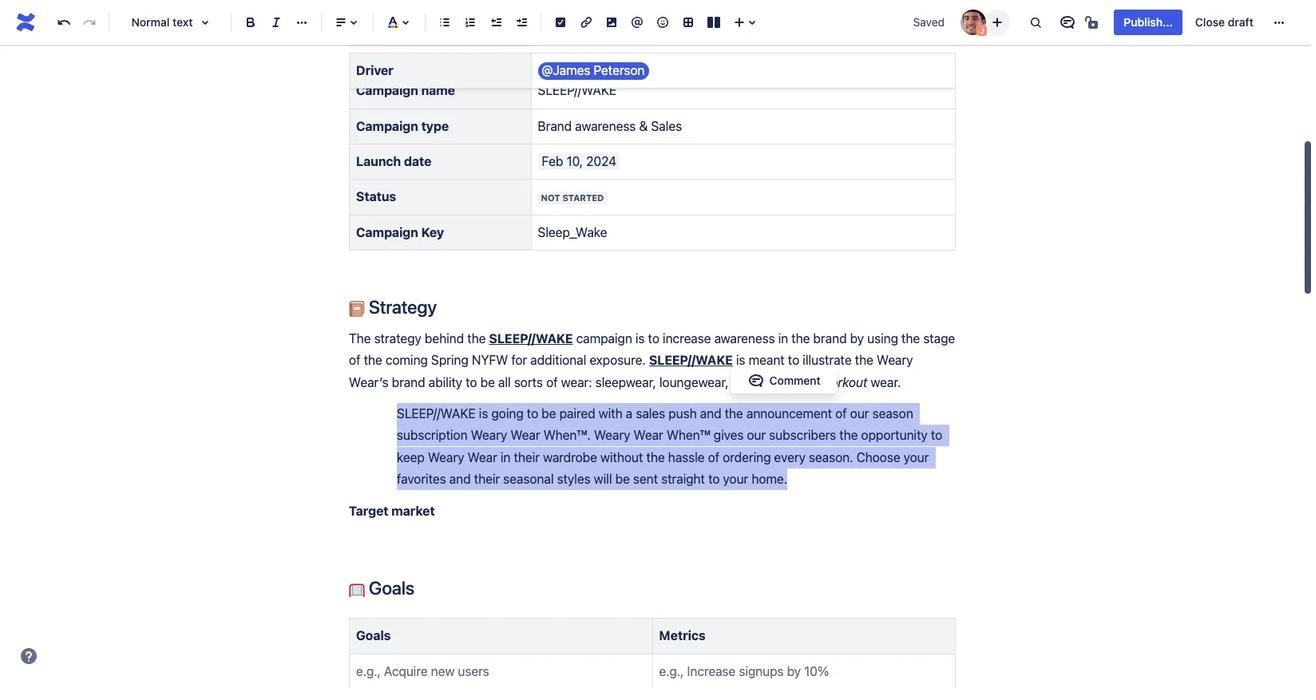 Task type: vqa. For each thing, say whether or not it's contained in the screenshot.


Task type: locate. For each thing, give the bounding box(es) containing it.
2 vertical spatial and
[[449, 472, 471, 487]]

is for exposure.
[[636, 331, 645, 346]]

to inside campaign is to increase awareness in the brand by using the stage of the coming spring nyfw for additional exposure.
[[648, 331, 660, 346]]

sleep//wake inside sleep//wake is going to be paired with a sales push and the announcement of our season subscription weary wear when™️. weary wear when™️ gives our subscribers the opportunity to keep weary wear in their wardrobe without the hassle of ordering every season. choose your favorites and their seasonal styles will be sent straight to your home.
[[397, 407, 476, 421]]

0 vertical spatial brand
[[813, 331, 847, 346]]

link image
[[577, 13, 596, 32]]

the up workout wear.
[[855, 353, 874, 367]]

1 vertical spatial be
[[542, 407, 556, 421]]

weary down with at bottom left
[[594, 428, 630, 443]]

1 campaign from the top
[[356, 83, 418, 98]]

1 vertical spatial their
[[474, 472, 500, 487]]

1 horizontal spatial be
[[542, 407, 556, 421]]

be inside is meant to illustrate the weary wear's brand ability to be all sorts of wear: sleepwear, loungewear, work wear, and
[[480, 375, 495, 389]]

the up gives
[[725, 407, 743, 421]]

brand up illustrate
[[813, 331, 847, 346]]

awareness up 2024
[[575, 119, 636, 133]]

illustrate
[[803, 353, 852, 367]]

feb
[[542, 154, 563, 168]]

weary up wear.
[[877, 353, 913, 367]]

0 horizontal spatial in
[[501, 450, 511, 465]]

1 horizontal spatial brand
[[813, 331, 847, 346]]

awareness up meant
[[714, 331, 775, 346]]

in inside campaign is to increase awareness in the brand by using the stage of the coming spring nyfw for additional exposure.
[[778, 331, 788, 346]]

mention image
[[628, 13, 647, 32]]

0 vertical spatial campaign
[[356, 83, 418, 98]]

target market
[[349, 504, 435, 518]]

keep
[[397, 450, 425, 465]]

goals down :goal: image
[[356, 629, 391, 643]]

janet
[[538, 48, 570, 62]]

your down ordering
[[723, 472, 748, 487]]

to left increase on the right of page
[[648, 331, 660, 346]]

1 vertical spatial &
[[639, 119, 648, 133]]

and
[[797, 375, 818, 389], [700, 407, 721, 421], [449, 472, 471, 487]]

sleep//wake
[[538, 83, 617, 98], [489, 331, 573, 346], [649, 353, 733, 367], [397, 407, 476, 421]]

not started
[[541, 193, 604, 203]]

0 vertical spatial goals
[[365, 577, 414, 599]]

goals
[[365, 577, 414, 599], [356, 629, 391, 643]]

in up meant
[[778, 331, 788, 346]]

home.
[[752, 472, 787, 487]]

is left going
[[479, 407, 488, 421]]

choose
[[857, 450, 900, 465]]

0 horizontal spatial and
[[449, 472, 471, 487]]

1 horizontal spatial their
[[514, 450, 540, 465]]

your down opportunity
[[904, 450, 929, 465]]

0 horizontal spatial &
[[624, 48, 633, 62]]

brand
[[813, 331, 847, 346], [392, 375, 425, 389]]

is inside campaign is to increase awareness in the brand by using the stage of the coming spring nyfw for additional exposure.
[[636, 331, 645, 346]]

brand inside campaign is to increase awareness in the brand by using the stage of the coming spring nyfw for additional exposure.
[[813, 331, 847, 346]]

be up when™️.
[[542, 407, 556, 421]]

campaign
[[356, 83, 418, 98], [356, 119, 418, 133], [356, 225, 418, 239]]

0 vertical spatial is
[[636, 331, 645, 346]]

additional
[[530, 353, 586, 367]]

0 horizontal spatial be
[[480, 375, 495, 389]]

1 vertical spatial is
[[736, 353, 745, 367]]

our down workout wear.
[[850, 407, 869, 421]]

1 horizontal spatial &
[[639, 119, 648, 133]]

seasonal
[[503, 472, 554, 487]]

brand inside is meant to illustrate the weary wear's brand ability to be all sorts of wear: sleepwear, loungewear, work wear, and
[[392, 375, 425, 389]]

increase
[[663, 331, 711, 346]]

text
[[173, 15, 193, 29]]

0 vertical spatial our
[[850, 407, 869, 421]]

:goal: image
[[349, 582, 365, 598]]

no restrictions image
[[1084, 13, 1103, 32]]

their
[[514, 450, 540, 465], [474, 472, 500, 487]]

awareness
[[575, 119, 636, 133], [714, 331, 775, 346]]

sleep//wake up subscription
[[397, 407, 476, 421]]

goals down target market
[[365, 577, 414, 599]]

is up work
[[736, 353, 745, 367]]

of down additional
[[546, 375, 558, 389]]

0 vertical spatial and
[[797, 375, 818, 389]]

campaign down driver
[[356, 83, 418, 98]]

1 vertical spatial goals
[[356, 629, 391, 643]]

comment
[[769, 374, 821, 387]]

undo ⌘z image
[[54, 13, 73, 32]]

the inside is meant to illustrate the weary wear's brand ability to be all sorts of wear: sleepwear, loungewear, work wear, and
[[855, 353, 874, 367]]

and inside is meant to illustrate the weary wear's brand ability to be all sorts of wear: sleepwear, loungewear, work wear, and
[[797, 375, 818, 389]]

campaign type
[[356, 119, 449, 133]]

0 vertical spatial awareness
[[575, 119, 636, 133]]

1 horizontal spatial is
[[636, 331, 645, 346]]

morrel
[[670, 48, 707, 62]]

weary
[[877, 353, 913, 367], [471, 428, 507, 443], [594, 428, 630, 443], [428, 450, 464, 465]]

1 horizontal spatial in
[[778, 331, 788, 346]]

more formatting image
[[292, 13, 311, 32]]

target
[[349, 504, 388, 518]]

1 horizontal spatial your
[[904, 450, 929, 465]]

their left seasonal at the left of the page
[[474, 472, 500, 487]]

be left all
[[480, 375, 495, 389]]

1 horizontal spatial and
[[700, 407, 721, 421]]

in up seasonal at the left of the page
[[501, 450, 511, 465]]

0 vertical spatial in
[[778, 331, 788, 346]]

1 horizontal spatial awareness
[[714, 331, 775, 346]]

opportunity
[[861, 428, 928, 443]]

2 vertical spatial campaign
[[356, 225, 418, 239]]

favorites
[[397, 472, 446, 487]]

james peterson image
[[961, 10, 987, 35]]

2 vertical spatial be
[[615, 472, 630, 487]]

1 vertical spatial brand
[[392, 375, 425, 389]]

0 vertical spatial be
[[480, 375, 495, 389]]

0 vertical spatial their
[[514, 450, 540, 465]]

0 horizontal spatial awareness
[[575, 119, 636, 133]]

wear
[[511, 428, 540, 443], [634, 428, 663, 443], [468, 450, 497, 465]]

their up seasonal at the left of the page
[[514, 450, 540, 465]]

weary down going
[[471, 428, 507, 443]]

@james peterson
[[542, 63, 645, 77]]

10,
[[567, 154, 583, 168]]

to
[[648, 331, 660, 346], [788, 353, 799, 367], [466, 375, 477, 389], [527, 407, 538, 421], [931, 428, 943, 443], [708, 472, 720, 487]]

normal
[[131, 15, 170, 29]]

1 vertical spatial your
[[723, 472, 748, 487]]

of down workout
[[835, 407, 847, 421]]

normal text button
[[116, 5, 224, 40]]

campaign for campaign key
[[356, 225, 418, 239]]

every
[[774, 450, 806, 465]]

invite to edit image
[[988, 12, 1007, 32]]

&
[[624, 48, 633, 62], [639, 119, 648, 133]]

of inside campaign is to increase awareness in the brand by using the stage of the coming spring nyfw for additional exposure.
[[349, 353, 361, 367]]

and right push
[[700, 407, 721, 421]]

is up 'exposure.'
[[636, 331, 645, 346]]

when™️
[[667, 428, 710, 443]]

of inside is meant to illustrate the weary wear's brand ability to be all sorts of wear: sleepwear, loungewear, work wear, and
[[546, 375, 558, 389]]

publish...
[[1124, 15, 1173, 29]]

2 vertical spatial is
[[479, 407, 488, 421]]

our up ordering
[[747, 428, 766, 443]]

2 horizontal spatial be
[[615, 472, 630, 487]]

0 horizontal spatial brand
[[392, 375, 425, 389]]

draft
[[1228, 15, 1254, 29]]

3 campaign from the top
[[356, 225, 418, 239]]

2 horizontal spatial and
[[797, 375, 818, 389]]

action item image
[[551, 13, 570, 32]]

nyfw
[[472, 353, 508, 367]]

1 vertical spatial our
[[747, 428, 766, 443]]

and right wear,
[[797, 375, 818, 389]]

to right straight
[[708, 472, 720, 487]]

your
[[904, 450, 929, 465], [723, 472, 748, 487]]

0 vertical spatial &
[[624, 48, 633, 62]]

editable content region
[[323, 0, 981, 688]]

0 horizontal spatial your
[[723, 472, 748, 487]]

campaign
[[576, 331, 632, 346]]

without
[[600, 450, 643, 465]]

subscribers
[[769, 428, 836, 443]]

loungewear,
[[659, 375, 729, 389]]

2 campaign from the top
[[356, 119, 418, 133]]

status
[[356, 190, 396, 204]]

1 vertical spatial awareness
[[714, 331, 775, 346]]

table image
[[679, 13, 698, 32]]

campaign up launch date
[[356, 119, 418, 133]]

of
[[349, 353, 361, 367], [546, 375, 558, 389], [835, 407, 847, 421], [708, 450, 720, 465]]

more image
[[1270, 13, 1289, 32]]

2 horizontal spatial is
[[736, 353, 745, 367]]

& left sales
[[639, 119, 648, 133]]

1 vertical spatial in
[[501, 450, 511, 465]]

hassle
[[668, 450, 705, 465]]

campaign down status on the left of the page
[[356, 225, 418, 239]]

is inside sleep//wake is going to be paired with a sales push and the announcement of our season subscription weary wear when™️. weary wear when™️ gives our subscribers the opportunity to keep weary wear in their wardrobe without the hassle of ordering every season. choose your favorites and their seasonal styles will be sent straight to your home.
[[479, 407, 488, 421]]

& up peterson
[[624, 48, 633, 62]]

close draft
[[1195, 15, 1254, 29]]

:notebook_with_decorative_cover: image
[[349, 301, 365, 317], [349, 301, 365, 317]]

the
[[467, 331, 486, 346], [792, 331, 810, 346], [902, 331, 920, 346], [364, 353, 382, 367], [855, 353, 874, 367], [725, 407, 743, 421], [839, 428, 858, 443], [646, 450, 665, 465]]

1 vertical spatial campaign
[[356, 119, 418, 133]]

in
[[778, 331, 788, 346], [501, 450, 511, 465]]

and right 'favorites'
[[449, 472, 471, 487]]

push
[[669, 407, 697, 421]]

be
[[480, 375, 495, 389], [542, 407, 556, 421], [615, 472, 630, 487]]

& for tisha
[[624, 48, 633, 62]]

launch date
[[356, 154, 432, 168]]

be right will
[[615, 472, 630, 487]]

0 horizontal spatial is
[[479, 407, 488, 421]]

campaign for campaign name
[[356, 83, 418, 98]]

by
[[850, 331, 864, 346]]

2 horizontal spatial wear
[[634, 428, 663, 443]]

our
[[850, 407, 869, 421], [747, 428, 766, 443]]

confluence image
[[13, 10, 38, 35], [13, 10, 38, 35]]

brand down coming
[[392, 375, 425, 389]]

of down the
[[349, 353, 361, 367]]



Task type: describe. For each thing, give the bounding box(es) containing it.
layouts image
[[704, 13, 723, 32]]

all
[[498, 375, 511, 389]]

feb 10, 2024
[[542, 154, 616, 168]]

announcement
[[747, 407, 832, 421]]

strategy
[[374, 331, 421, 346]]

paired
[[559, 407, 595, 421]]

sleep//wake up loungewear,
[[649, 353, 733, 367]]

janet knowles & tisha morrel
[[538, 48, 707, 62]]

exposure.
[[590, 353, 646, 367]]

date
[[404, 154, 432, 168]]

close
[[1195, 15, 1225, 29]]

peterson
[[594, 63, 645, 77]]

sales
[[636, 407, 665, 421]]

a
[[626, 407, 633, 421]]

& for sales
[[639, 119, 648, 133]]

launch
[[356, 154, 401, 168]]

brand for ability
[[392, 375, 425, 389]]

the up 'nyfw'
[[467, 331, 486, 346]]

sleep//wake down @james
[[538, 83, 617, 98]]

started
[[562, 193, 604, 203]]

of down gives
[[708, 450, 720, 465]]

brand for by
[[813, 331, 847, 346]]

not
[[541, 193, 560, 203]]

comment button
[[737, 371, 830, 391]]

find and replace image
[[1026, 13, 1046, 32]]

ability
[[429, 375, 462, 389]]

straight
[[661, 472, 705, 487]]

the
[[349, 331, 371, 346]]

normal text
[[131, 15, 193, 29]]

help image
[[19, 647, 38, 666]]

to right opportunity
[[931, 428, 943, 443]]

1 horizontal spatial our
[[850, 407, 869, 421]]

name
[[421, 83, 455, 98]]

using
[[867, 331, 898, 346]]

numbered list ⌘⇧7 image
[[461, 13, 480, 32]]

redo ⌘⇧z image
[[80, 13, 99, 32]]

sent
[[633, 472, 658, 487]]

sleep//wake is going to be paired with a sales push and the announcement of our season subscription weary wear when™️. weary wear when™️ gives our subscribers the opportunity to keep weary wear in their wardrobe without the hassle of ordering every season. choose your favorites and their seasonal styles will be sent straight to your home.
[[397, 407, 946, 487]]

wardrobe
[[543, 450, 597, 465]]

going
[[491, 407, 524, 421]]

indent tab image
[[512, 13, 531, 32]]

sleepwear,
[[595, 375, 656, 389]]

0 vertical spatial your
[[904, 450, 929, 465]]

the up sent at the bottom
[[646, 450, 665, 465]]

brand
[[538, 119, 572, 133]]

@james
[[542, 63, 590, 77]]

is for when™️.
[[479, 407, 488, 421]]

1 vertical spatial and
[[700, 407, 721, 421]]

add image, video, or file image
[[602, 13, 621, 32]]

comment image
[[747, 371, 766, 391]]

campaign for campaign type
[[356, 119, 418, 133]]

wear.
[[871, 375, 901, 389]]

to up comment
[[788, 353, 799, 367]]

workout
[[821, 375, 867, 389]]

the up illustrate
[[792, 331, 810, 346]]

is meant to illustrate the weary wear's brand ability to be all sorts of wear: sleepwear, loungewear, work wear, and
[[349, 353, 916, 389]]

meant
[[749, 353, 785, 367]]

bullet list ⌘⇧8 image
[[435, 13, 454, 32]]

sleep_wake
[[538, 225, 607, 239]]

strategy
[[365, 297, 437, 318]]

market
[[391, 504, 435, 518]]

stage
[[923, 331, 955, 346]]

styles
[[557, 472, 591, 487]]

season
[[872, 407, 913, 421]]

weary inside is meant to illustrate the weary wear's brand ability to be all sorts of wear: sleepwear, loungewear, work wear, and
[[877, 353, 913, 367]]

the up 'wear's'
[[364, 353, 382, 367]]

informed
[[356, 48, 412, 62]]

tisha
[[636, 48, 667, 62]]

publish... button
[[1114, 10, 1183, 35]]

close draft button
[[1186, 10, 1263, 35]]

weary down subscription
[[428, 450, 464, 465]]

wear,
[[763, 375, 793, 389]]

key
[[421, 225, 444, 239]]

brand awareness & sales
[[538, 119, 682, 133]]

campaign is to increase awareness in the brand by using the stage of the coming spring nyfw for additional exposure.
[[349, 331, 959, 367]]

campaign name
[[356, 83, 455, 98]]

workout wear.
[[821, 375, 901, 389]]

1 horizontal spatial wear
[[511, 428, 540, 443]]

knowles
[[573, 48, 621, 62]]

to right going
[[527, 407, 538, 421]]

the right using
[[902, 331, 920, 346]]

ordering
[[723, 450, 771, 465]]

wear:
[[561, 375, 592, 389]]

will
[[594, 472, 612, 487]]

subscription
[[397, 428, 468, 443]]

metrics
[[659, 629, 706, 643]]

0 horizontal spatial wear
[[468, 450, 497, 465]]

to right the ability
[[466, 375, 477, 389]]

2024
[[586, 154, 616, 168]]

0 horizontal spatial our
[[747, 428, 766, 443]]

comment icon image
[[1058, 13, 1078, 32]]

the strategy behind the sleep//wake
[[349, 331, 573, 346]]

is inside is meant to illustrate the weary wear's brand ability to be all sorts of wear: sleepwear, loungewear, work wear, and
[[736, 353, 745, 367]]

for
[[511, 353, 527, 367]]

awareness inside campaign is to increase awareness in the brand by using the stage of the coming spring nyfw for additional exposure.
[[714, 331, 775, 346]]

emoji image
[[653, 13, 672, 32]]

in inside sleep//wake is going to be paired with a sales push and the announcement of our season subscription weary wear when™️. weary wear when™️ gives our subscribers the opportunity to keep weary wear in their wardrobe without the hassle of ordering every season. choose your favorites and their seasonal styles will be sent straight to your home.
[[501, 450, 511, 465]]

wear's
[[349, 375, 389, 389]]

the up "season."
[[839, 428, 858, 443]]

italic ⌘i image
[[267, 13, 286, 32]]

campaign key
[[356, 225, 444, 239]]

season.
[[809, 450, 853, 465]]

when™️.
[[544, 428, 591, 443]]

gives
[[714, 428, 744, 443]]

sleep//wake up for
[[489, 331, 573, 346]]

spring
[[431, 353, 469, 367]]

behind
[[425, 331, 464, 346]]

coming
[[386, 353, 428, 367]]

:goal: image
[[349, 582, 365, 598]]

bold ⌘b image
[[241, 13, 260, 32]]

0 horizontal spatial their
[[474, 472, 500, 487]]

work
[[732, 375, 760, 389]]

saved
[[913, 15, 945, 29]]

driver
[[356, 63, 393, 77]]

align left image
[[331, 13, 351, 32]]

with
[[599, 407, 623, 421]]

outdent ⇧tab image
[[486, 13, 505, 32]]



